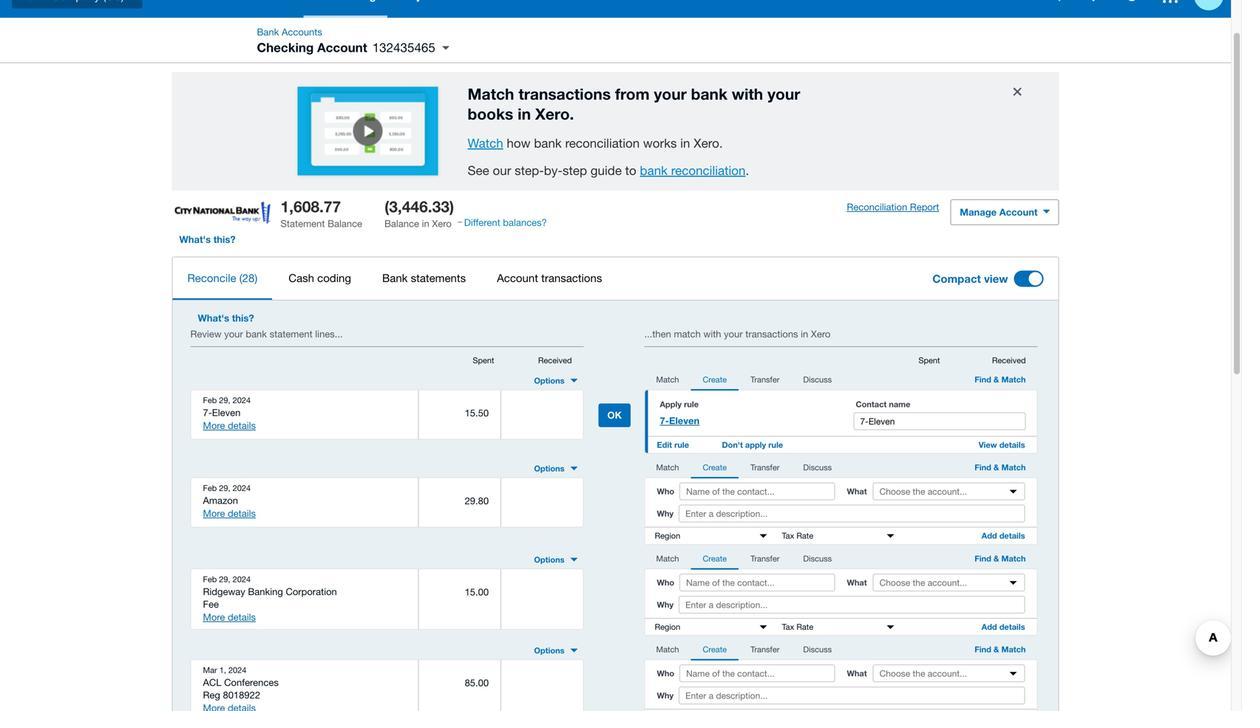 Task type: describe. For each thing, give the bounding box(es) containing it.
why for 15.00
[[657, 601, 674, 610]]

banking
[[248, 587, 283, 598]]

transfer link for 29.80
[[739, 459, 791, 479]]

find & match for 29.80
[[975, 463, 1026, 473]]

7- inside the apply rule 7-eleven
[[660, 416, 669, 427]]

2024 for more
[[233, 484, 251, 494]]

hide
[[1006, 84, 1024, 94]]

amazon
[[203, 495, 238, 507]]

...then
[[644, 329, 671, 340]]

transfer for 15.50
[[750, 375, 780, 385]]

what for 15.00
[[847, 578, 867, 588]]

reconciliation report
[[847, 202, 939, 213]]

how
[[507, 136, 530, 150]]

15.00
[[465, 587, 489, 598]]

what's for the bottommost 'what's this?' link
[[198, 313, 229, 324]]

bank inside "match transactions from your bank with your books in xero"
[[691, 85, 728, 103]]

works
[[643, 136, 677, 150]]

transfer link for 15.50
[[739, 371, 791, 391]]

help
[[1006, 95, 1024, 104]]

29, for amazon
[[219, 484, 230, 494]]

see
[[468, 163, 489, 178]]

eleven inside feb 29, 2024 7-eleven more details
[[212, 407, 240, 419]]

what's this? for the bottommost 'what's this?' link
[[198, 313, 254, 324]]

options for 85.00
[[534, 647, 564, 656]]

enter a description... text field for 85.00
[[679, 688, 1025, 705]]

transactions for account
[[541, 272, 602, 285]]

why for 29.80
[[657, 509, 674, 519]]

more details button for more
[[203, 419, 256, 433]]

step
[[563, 163, 587, 178]]

discuss for 85.00
[[803, 646, 832, 655]]

acl
[[203, 678, 221, 689]]

more inside feb 29, 2024 7-eleven more details
[[203, 420, 225, 432]]

bank reconciliation link
[[640, 163, 746, 178]]

choose the account... text field for 15.00
[[874, 575, 1024, 591]]

cash coding
[[289, 272, 351, 285]]

85.00
[[465, 678, 489, 690]]

match transactions from your bank with your books in xero
[[468, 85, 800, 123]]

don't
[[722, 441, 743, 450]]

transfer for 29.80
[[750, 463, 780, 473]]

view
[[984, 272, 1008, 286]]

manage
[[960, 207, 997, 218]]

1,
[[219, 666, 226, 676]]

reconciliation
[[847, 202, 907, 213]]

29, for 7-eleven
[[219, 396, 230, 405]]

edit rule
[[657, 441, 689, 450]]

& for 85.00
[[994, 646, 999, 655]]

match inside "match transactions from your bank with your books in xero"
[[468, 85, 514, 103]]

review your bank statement lines...
[[190, 329, 343, 340]]

find & match link for 15.00
[[963, 550, 1038, 570]]

ok link
[[598, 404, 631, 428]]

watch
[[468, 136, 503, 150]]

from
[[615, 85, 650, 103]]

reconcile ( 28 )
[[187, 272, 257, 285]]

132435465
[[372, 40, 435, 55]]

what's for top 'what's this?' link
[[179, 234, 211, 246]]

match link for 15.50
[[644, 371, 691, 391]]

conferences
[[224, 678, 279, 689]]

more inside feb 29, 2024 ridgeway banking corporation fee more details
[[203, 612, 225, 623]]

2 vertical spatial account
[[497, 272, 538, 285]]

match link for 29.80
[[644, 459, 691, 479]]

our
[[493, 163, 511, 178]]

add for 29.80
[[982, 532, 997, 541]]

balance inside 1,608.77 statement balance
[[328, 218, 362, 230]]

add details for 29.80
[[982, 532, 1025, 541]]

...then match with your transactions in xero
[[644, 329, 831, 340]]

options button for 85.00
[[528, 643, 584, 660]]

›
[[324, 28, 327, 37]]

statements
[[411, 272, 466, 285]]

bank statements
[[382, 272, 466, 285]]

svg image
[[1163, 0, 1178, 3]]

by-
[[544, 163, 563, 178]]

received for review your bank statement lines...
[[538, 356, 572, 366]]

apply rule 7-eleven
[[660, 400, 700, 427]]

mar
[[203, 666, 217, 676]]

2024 for conferences
[[228, 666, 246, 676]]

cash
[[289, 272, 314, 285]]

& for 29.80
[[994, 463, 999, 473]]

manage account
[[960, 207, 1038, 218]]

match link for 85.00
[[644, 641, 691, 661]]

match
[[674, 329, 701, 340]]

0 vertical spatial reconciliation
[[565, 136, 640, 150]]

create link for 15.50
[[691, 371, 739, 391]]

enter a description... text field for 29.80
[[679, 505, 1025, 523]]

feb 29, 2024 ridgeway banking corporation fee more details
[[203, 575, 337, 623]]

find for 15.00
[[975, 554, 991, 564]]

discuss for 29.80
[[803, 463, 832, 473]]

coding
[[317, 272, 351, 285]]

eleven inside the apply rule 7-eleven
[[669, 416, 700, 427]]

details inside feb 29, 2024 amazon more details
[[228, 508, 256, 520]]

transfer for 85.00
[[750, 646, 780, 655]]

view
[[979, 441, 997, 450]]

transfer for 15.00
[[750, 554, 780, 564]]

watch how bank reconciliation works in xero
[[468, 136, 719, 150]]

(3,446.33)
[[384, 198, 454, 216]]

mar 1, 2024 acl conferences reg 8018922
[[203, 666, 279, 702]]

options button for 15.50
[[528, 372, 584, 390]]

see our step-by-step guide to bank reconciliation
[[468, 163, 746, 178]]

fee
[[203, 599, 219, 611]]

who for 15.00
[[657, 578, 674, 588]]

choose the account... text field for 85.00
[[874, 666, 1024, 682]]

guide
[[591, 163, 622, 178]]

ridgeway
[[203, 587, 245, 598]]

different
[[464, 217, 500, 229]]

don't apply rule
[[722, 441, 783, 450]]

8018922
[[223, 690, 260, 702]]

hide help link
[[1006, 80, 1029, 104]]

review
[[190, 329, 221, 340]]

reconcile (
[[187, 272, 242, 285]]

account transactions link
[[482, 258, 617, 299]]

different balances? link
[[464, 217, 547, 229]]

transfer link for 85.00
[[739, 641, 791, 661]]

feb inside feb 29, 2024 ridgeway banking corporation fee more details
[[203, 575, 217, 585]]

step-
[[515, 163, 544, 178]]

options for 15.50
[[534, 376, 564, 386]]

2024 for banking
[[233, 575, 251, 585]]

7- inside feb 29, 2024 7-eleven more details
[[203, 407, 212, 419]]

create for 15.00
[[703, 554, 727, 564]]

books
[[468, 105, 513, 123]]

find for 15.50
[[975, 375, 991, 385]]

reconciliation report link
[[847, 201, 939, 214]]

bank statements link
[[367, 258, 481, 299]]

feb for amazon
[[203, 484, 217, 494]]



Task type: vqa. For each thing, say whether or not it's contained in the screenshot.
Bulk
no



Task type: locate. For each thing, give the bounding box(es) containing it.
find & match link for 85.00
[[963, 641, 1038, 661]]

2 29, from the top
[[219, 484, 230, 494]]

1 vertical spatial account
[[999, 207, 1038, 218]]

who for 85.00
[[657, 670, 674, 679]]

who for 29.80
[[657, 487, 674, 497]]

feb 29, 2024 amazon more details
[[203, 484, 256, 520]]

what for 29.80
[[847, 487, 867, 497]]

account right manage
[[999, 207, 1038, 218]]

2024 up ridgeway
[[233, 575, 251, 585]]

2 name of the contact... text field from the top
[[680, 665, 835, 683]]

1,608.77
[[281, 198, 341, 216]]

0 vertical spatial more
[[203, 420, 225, 432]]

create for 29.80
[[703, 463, 727, 473]]

4 transfer link from the top
[[739, 641, 791, 661]]

2 more from the top
[[203, 508, 225, 520]]

2 discuss link from the top
[[791, 459, 844, 479]]

in
[[518, 105, 531, 123], [680, 136, 690, 150], [422, 218, 429, 230], [801, 329, 808, 340]]

0 vertical spatial add details
[[982, 532, 1025, 541]]

2 enter a description... text field from the top
[[679, 597, 1025, 614]]

1 enter a description... text field from the top
[[679, 505, 1025, 523]]

2 create link from the top
[[691, 459, 739, 479]]

3 more from the top
[[203, 612, 225, 623]]

what for 85.00
[[847, 670, 867, 679]]

create link
[[691, 371, 739, 391], [691, 459, 739, 479], [691, 550, 739, 570], [691, 641, 739, 661]]

29, down review
[[219, 396, 230, 405]]

corporation
[[286, 587, 337, 598]]

balance
[[328, 218, 362, 230], [384, 218, 419, 230]]

1 why from the top
[[657, 509, 674, 519]]

this? for the bottommost 'what's this?' link
[[232, 313, 254, 324]]

1 horizontal spatial 7-
[[660, 416, 669, 427]]

7-eleven link
[[657, 413, 829, 428]]

spent for review your bank statement lines...
[[473, 356, 494, 366]]

transactions
[[518, 85, 611, 103], [541, 272, 602, 285], [745, 329, 798, 340]]

3 29, from the top
[[219, 575, 230, 585]]

account down balances?
[[497, 272, 538, 285]]

1 who from the top
[[657, 487, 674, 497]]

0 vertical spatial what's this? link
[[172, 227, 243, 253]]

3 create from the top
[[703, 554, 727, 564]]

bank inside 'link'
[[382, 272, 408, 285]]

2 discuss from the top
[[803, 463, 832, 473]]

29, up the amazon
[[219, 484, 230, 494]]

to
[[625, 163, 636, 178]]

2 balance from the left
[[384, 218, 419, 230]]

options
[[534, 376, 564, 386], [534, 464, 564, 474], [534, 555, 564, 565], [534, 647, 564, 656]]

options button for 29.80
[[528, 460, 584, 478]]

2 vertical spatial choose the account... text field
[[874, 666, 1024, 682]]

Choose the account... text field
[[874, 484, 1024, 500], [874, 575, 1024, 591], [874, 666, 1024, 682]]

details
[[228, 420, 256, 432], [999, 441, 1025, 450], [228, 508, 256, 520], [999, 532, 1025, 541], [228, 612, 256, 623], [999, 623, 1025, 632]]

compact
[[932, 272, 981, 286]]

1 add details link from the top
[[970, 528, 1037, 545]]

options for 15.00
[[534, 555, 564, 565]]

4 find & match from the top
[[975, 646, 1026, 655]]

0 vertical spatial transactions
[[518, 85, 611, 103]]

more inside feb 29, 2024 amazon more details
[[203, 508, 225, 520]]

2024 inside feb 29, 2024 7-eleven more details
[[233, 396, 251, 405]]

2 vertical spatial more details button
[[203, 611, 256, 625]]

what
[[847, 487, 867, 497], [847, 578, 867, 588], [847, 670, 867, 679]]

contact name
[[856, 400, 910, 409]]

2 & from the top
[[994, 463, 999, 473]]

balance down 1,608.77
[[328, 218, 362, 230]]

1 spent from the left
[[473, 356, 494, 366]]

2 spent from the left
[[918, 356, 940, 366]]

1 create from the top
[[703, 375, 727, 385]]

2 received from the left
[[992, 356, 1026, 366]]

1 29, from the top
[[219, 396, 230, 405]]

2 vertical spatial enter a description... text field
[[679, 688, 1025, 705]]

4 create link from the top
[[691, 641, 739, 661]]

your
[[654, 85, 687, 103], [767, 85, 800, 103], [224, 329, 243, 340], [724, 329, 743, 340]]

4 match link from the top
[[644, 641, 691, 661]]

1 vertical spatial what's
[[198, 313, 229, 324]]

hide help
[[1006, 84, 1024, 104]]

1 discuss link from the top
[[791, 371, 844, 391]]

add details link for 29.80
[[970, 528, 1037, 545]]

account down ›
[[317, 40, 367, 55]]

find & match for 85.00
[[975, 646, 1026, 655]]

add details for 15.00
[[982, 623, 1025, 632]]

1 vertical spatial add details
[[982, 623, 1025, 632]]

what's this? link down reconcile ( 28 )
[[190, 305, 261, 332]]

0 horizontal spatial reconciliation
[[565, 136, 640, 150]]

2 transfer link from the top
[[739, 459, 791, 479]]

& for 15.50
[[994, 375, 999, 385]]

feb for 7-eleven
[[203, 396, 217, 405]]

0 vertical spatial feb
[[203, 396, 217, 405]]

(3,446.33) balance in xero
[[384, 198, 454, 230]]

with inside "match transactions from your bank with your books in xero"
[[732, 85, 763, 103]]

1 feb from the top
[[203, 396, 217, 405]]

bank accounts › checking account 132435465
[[257, 26, 435, 55]]

more
[[203, 420, 225, 432], [203, 508, 225, 520], [203, 612, 225, 623]]

1 what from the top
[[847, 487, 867, 497]]

view details link
[[967, 437, 1037, 454]]

this? for top 'what's this?' link
[[213, 234, 236, 246]]

bank inside bank accounts › checking account 132435465
[[257, 26, 279, 38]]

4 transfer from the top
[[750, 646, 780, 655]]

what's this? link up reconcile (
[[172, 227, 243, 253]]

find & match link for 15.50
[[963, 371, 1038, 391]]

find for 29.80
[[975, 463, 991, 473]]

4 options button from the top
[[528, 643, 584, 660]]

0 vertical spatial add details link
[[970, 528, 1037, 545]]

2 find from the top
[[975, 463, 991, 473]]

2 who from the top
[[657, 578, 674, 588]]

1 horizontal spatial spent
[[918, 356, 940, 366]]

1 vertical spatial what's this? link
[[190, 305, 261, 332]]

3 options button from the top
[[528, 551, 584, 569]]

None text field
[[854, 413, 1026, 431]]

1 find from the top
[[975, 375, 991, 385]]

0 vertical spatial this?
[[213, 234, 236, 246]]

1 vertical spatial 29,
[[219, 484, 230, 494]]

what's up reconcile (
[[179, 234, 211, 246]]

bank for bank accounts › checking account 132435465
[[257, 26, 279, 38]]

received
[[538, 356, 572, 366], [992, 356, 1026, 366]]

discuss link for 85.00
[[791, 641, 844, 661]]

1 vertical spatial more details button
[[203, 508, 256, 521]]

2024 inside feb 29, 2024 ridgeway banking corporation fee more details
[[233, 575, 251, 585]]

checking
[[257, 40, 314, 55]]

2024 down review your bank statement lines...
[[233, 396, 251, 405]]

account
[[317, 40, 367, 55], [999, 207, 1038, 218], [497, 272, 538, 285]]

29,
[[219, 396, 230, 405], [219, 484, 230, 494], [219, 575, 230, 585]]

1 transfer from the top
[[750, 375, 780, 385]]

this? up review your bank statement lines...
[[232, 313, 254, 324]]

0 vertical spatial what's this?
[[179, 234, 236, 246]]

1 vertical spatial why
[[657, 601, 674, 610]]

Enter a description... text field
[[679, 505, 1025, 523], [679, 597, 1025, 614], [679, 688, 1025, 705]]

more details button for details
[[203, 508, 256, 521]]

1 find & match link from the top
[[963, 371, 1038, 391]]

2 vertical spatial why
[[657, 692, 674, 701]]

2024 up the amazon
[[233, 484, 251, 494]]

2 what from the top
[[847, 578, 867, 588]]

2024
[[233, 396, 251, 405], [233, 484, 251, 494], [233, 575, 251, 585], [228, 666, 246, 676]]

name of the contact... text field for 85.00
[[680, 665, 835, 683]]

1 add details from the top
[[982, 532, 1025, 541]]

0 vertical spatial what
[[847, 487, 867, 497]]

bank for bank statements
[[382, 272, 408, 285]]

2 find & match from the top
[[975, 463, 1026, 473]]

report
[[910, 202, 939, 213]]

ok
[[607, 410, 622, 421]]

transactions inside "match transactions from your bank with your books in xero"
[[518, 85, 611, 103]]

3 choose the account... text field from the top
[[874, 666, 1024, 682]]

1 vertical spatial reconciliation
[[671, 163, 746, 178]]

create link for 15.00
[[691, 550, 739, 570]]

0 vertical spatial 29,
[[219, 396, 230, 405]]

create link for 29.80
[[691, 459, 739, 479]]

2 why from the top
[[657, 601, 674, 610]]

more details button
[[203, 419, 256, 433], [203, 508, 256, 521], [203, 611, 256, 625]]

1 horizontal spatial bank
[[382, 272, 408, 285]]

add for 15.00
[[982, 623, 997, 632]]

in inside "match transactions from your bank with your books in xero"
[[518, 105, 531, 123]]

add details link for 15.00
[[970, 619, 1037, 636]]

accounts
[[282, 26, 322, 38]]

find & match for 15.00
[[975, 554, 1026, 564]]

2 add details link from the top
[[970, 619, 1037, 636]]

different balances?
[[464, 217, 547, 229]]

0 horizontal spatial received
[[538, 356, 572, 366]]

Name of the contact... text field
[[680, 483, 835, 501]]

2 create from the top
[[703, 463, 727, 473]]

transfer
[[750, 375, 780, 385], [750, 463, 780, 473], [750, 554, 780, 564], [750, 646, 780, 655]]

find
[[975, 375, 991, 385], [975, 463, 991, 473], [975, 554, 991, 564], [975, 646, 991, 655]]

transfer link for 15.00
[[739, 550, 791, 570]]

1 vertical spatial add
[[982, 623, 997, 632]]

statement
[[270, 329, 312, 340]]

reconciliation up guide on the top of page
[[565, 136, 640, 150]]

1 vertical spatial this?
[[232, 313, 254, 324]]

find & match link
[[963, 371, 1038, 391], [963, 459, 1038, 479], [963, 550, 1038, 570], [963, 641, 1038, 661]]

match link for 15.00
[[644, 550, 691, 570]]

3 create link from the top
[[691, 550, 739, 570]]

0 vertical spatial who
[[657, 487, 674, 497]]

0 horizontal spatial bank
[[257, 26, 279, 38]]

spent
[[473, 356, 494, 366], [918, 356, 940, 366]]

statement
[[281, 218, 325, 230]]

0 vertical spatial choose the account... text field
[[874, 484, 1024, 500]]

rule for apply rule 7-eleven
[[684, 400, 699, 409]]

compact view
[[932, 272, 1008, 286]]

create for 85.00
[[703, 646, 727, 655]]

0 horizontal spatial 7-
[[203, 407, 212, 419]]

1 horizontal spatial balance
[[384, 218, 419, 230]]

0 vertical spatial why
[[657, 509, 674, 519]]

29, up ridgeway
[[219, 575, 230, 585]]

name of the contact... text field for 15.00
[[680, 574, 835, 592]]

2 vertical spatial what
[[847, 670, 867, 679]]

cash coding link
[[274, 258, 366, 299]]

xero inside (3,446.33) balance in xero
[[432, 218, 452, 230]]

3 match link from the top
[[644, 550, 691, 570]]

in inside (3,446.33) balance in xero
[[422, 218, 429, 230]]

edit rule link
[[645, 437, 701, 454]]

bank up checking
[[257, 26, 279, 38]]

1 match link from the top
[[644, 371, 691, 391]]

feb 29, 2024 7-eleven more details
[[203, 396, 256, 432]]

29, inside feb 29, 2024 ridgeway banking corporation fee more details
[[219, 575, 230, 585]]

1 horizontal spatial account
[[497, 272, 538, 285]]

2 horizontal spatial account
[[999, 207, 1038, 218]]

balance inside (3,446.33) balance in xero
[[384, 218, 419, 230]]

7-
[[203, 407, 212, 419], [660, 416, 669, 427]]

create link for 85.00
[[691, 641, 739, 661]]

discuss link for 29.80
[[791, 459, 844, 479]]

what's this? for top 'what's this?' link
[[179, 234, 236, 246]]

2 transfer from the top
[[750, 463, 780, 473]]

reconciliation down works
[[671, 163, 746, 178]]

4 find & match link from the top
[[963, 641, 1038, 661]]

0 vertical spatial name of the contact... text field
[[680, 574, 835, 592]]

2 vertical spatial feb
[[203, 575, 217, 585]]

1 options from the top
[[534, 376, 564, 386]]

who
[[657, 487, 674, 497], [657, 578, 674, 588], [657, 670, 674, 679]]

0 horizontal spatial account
[[317, 40, 367, 55]]

0 vertical spatial account
[[317, 40, 367, 55]]

bank left statements
[[382, 272, 408, 285]]

3 find & match link from the top
[[963, 550, 1038, 570]]

discuss link for 15.50
[[791, 371, 844, 391]]

&
[[994, 375, 999, 385], [994, 463, 999, 473], [994, 554, 999, 564], [994, 646, 999, 655]]

discuss for 15.50
[[803, 375, 832, 385]]

)
[[255, 272, 257, 285]]

0 vertical spatial what's
[[179, 234, 211, 246]]

bank accounts link
[[257, 26, 322, 38]]

3 find from the top
[[975, 554, 991, 564]]

2024 right 1,
[[228, 666, 246, 676]]

feb up ridgeway
[[203, 575, 217, 585]]

0 vertical spatial bank
[[257, 26, 279, 38]]

1 & from the top
[[994, 375, 999, 385]]

options for 29.80
[[534, 464, 564, 474]]

1 horizontal spatial reconciliation
[[671, 163, 746, 178]]

1 more details button from the top
[[203, 419, 256, 433]]

1 vertical spatial more
[[203, 508, 225, 520]]

2024 for eleven
[[233, 396, 251, 405]]

3 transfer link from the top
[[739, 550, 791, 570]]

watch link
[[468, 136, 503, 150]]

2 vertical spatial more
[[203, 612, 225, 623]]

4 & from the top
[[994, 646, 999, 655]]

0 horizontal spatial spent
[[473, 356, 494, 366]]

rule inside the apply rule 7-eleven
[[684, 400, 699, 409]]

1 horizontal spatial received
[[992, 356, 1026, 366]]

2 add from the top
[[982, 623, 997, 632]]

feb inside feb 29, 2024 amazon more details
[[203, 484, 217, 494]]

1 horizontal spatial with
[[732, 85, 763, 103]]

this?
[[213, 234, 236, 246], [232, 313, 254, 324]]

1 vertical spatial enter a description... text field
[[679, 597, 1025, 614]]

1 vertical spatial transactions
[[541, 272, 602, 285]]

rule inside "link"
[[674, 441, 689, 450]]

0 horizontal spatial eleven
[[212, 407, 240, 419]]

3 feb from the top
[[203, 575, 217, 585]]

reg
[[203, 690, 220, 702]]

2 feb from the top
[[203, 484, 217, 494]]

find & match for 15.50
[[975, 375, 1026, 385]]

xero
[[535, 105, 570, 123], [694, 136, 719, 150], [432, 218, 452, 230], [811, 329, 831, 340]]

29, inside feb 29, 2024 7-eleven more details
[[219, 396, 230, 405]]

1 received from the left
[[538, 356, 572, 366]]

3 options from the top
[[534, 555, 564, 565]]

1 horizontal spatial eleven
[[669, 416, 700, 427]]

discuss for 15.00
[[803, 554, 832, 564]]

find for 85.00
[[975, 646, 991, 655]]

this? up reconcile ( 28 )
[[213, 234, 236, 246]]

1 vertical spatial feb
[[203, 484, 217, 494]]

don't apply rule link
[[710, 437, 795, 454]]

1 vertical spatial choose the account... text field
[[874, 575, 1024, 591]]

what's
[[179, 234, 211, 246], [198, 313, 229, 324]]

1 vertical spatial with
[[703, 329, 721, 340]]

Name of the contact... text field
[[680, 574, 835, 592], [680, 665, 835, 683]]

received for ...then match with your transactions in xero
[[992, 356, 1026, 366]]

1 balance from the left
[[328, 218, 362, 230]]

rule for edit rule
[[674, 441, 689, 450]]

None text field
[[647, 528, 774, 545], [774, 528, 902, 545], [647, 620, 774, 636], [774, 620, 902, 636], [647, 528, 774, 545], [774, 528, 902, 545], [647, 620, 774, 636], [774, 620, 902, 636]]

3 find & match from the top
[[975, 554, 1026, 564]]

3 enter a description... text field from the top
[[679, 688, 1025, 705]]

lines...
[[315, 329, 343, 340]]

0 vertical spatial enter a description... text field
[[679, 505, 1025, 523]]

4 create from the top
[[703, 646, 727, 655]]

1 transfer link from the top
[[739, 371, 791, 391]]

2024 inside feb 29, 2024 amazon more details
[[233, 484, 251, 494]]

3 why from the top
[[657, 692, 674, 701]]

1,608.77 statement balance
[[281, 198, 362, 230]]

1 discuss from the top
[[803, 375, 832, 385]]

2 options button from the top
[[528, 460, 584, 478]]

4 options from the top
[[534, 647, 564, 656]]

enter a description... text field for 15.00
[[679, 597, 1025, 614]]

why for 85.00
[[657, 692, 674, 701]]

options button for 15.00
[[528, 551, 584, 569]]

1 options button from the top
[[528, 372, 584, 390]]

1 vertical spatial bank
[[382, 272, 408, 285]]

3 what from the top
[[847, 670, 867, 679]]

15.50
[[465, 408, 489, 419]]

3 discuss from the top
[[803, 554, 832, 564]]

find & match link for 29.80
[[963, 459, 1038, 479]]

balances?
[[503, 217, 547, 229]]

name
[[889, 400, 910, 409]]

2 options from the top
[[534, 464, 564, 474]]

1 choose the account... text field from the top
[[874, 484, 1024, 500]]

feb up the amazon
[[203, 484, 217, 494]]

apply
[[660, 400, 682, 409]]

2024 inside mar 1, 2024 acl conferences reg 8018922
[[228, 666, 246, 676]]

2 vertical spatial 29,
[[219, 575, 230, 585]]

what's up review
[[198, 313, 229, 324]]

2 vertical spatial who
[[657, 670, 674, 679]]

3 who from the top
[[657, 670, 674, 679]]

3 discuss link from the top
[[791, 550, 844, 570]]

1 name of the contact... text field from the top
[[680, 574, 835, 592]]

transactions for match
[[518, 85, 611, 103]]

2 vertical spatial transactions
[[745, 329, 798, 340]]

1 find & match from the top
[[975, 375, 1026, 385]]

1 vertical spatial what's this?
[[198, 313, 254, 324]]

what's this? up reconcile (
[[179, 234, 236, 246]]

29, inside feb 29, 2024 amazon more details
[[219, 484, 230, 494]]

28
[[242, 272, 255, 285]]

details inside feb 29, 2024 ridgeway banking corporation fee more details
[[228, 612, 256, 623]]

29.80
[[465, 496, 489, 507]]

0 horizontal spatial with
[[703, 329, 721, 340]]

edit
[[657, 441, 672, 450]]

3 transfer from the top
[[750, 554, 780, 564]]

add
[[982, 532, 997, 541], [982, 623, 997, 632]]

0 vertical spatial more details button
[[203, 419, 256, 433]]

2 add details from the top
[[982, 623, 1025, 632]]

rule
[[684, 400, 699, 409], [674, 441, 689, 450], [768, 441, 783, 450]]

3 & from the top
[[994, 554, 999, 564]]

1 vertical spatial what
[[847, 578, 867, 588]]

choose the account... text field for 29.80
[[874, 484, 1024, 500]]

4 discuss link from the top
[[791, 641, 844, 661]]

create for 15.50
[[703, 375, 727, 385]]

3 more details button from the top
[[203, 611, 256, 625]]

& for 15.00
[[994, 554, 999, 564]]

1 vertical spatial name of the contact... text field
[[680, 665, 835, 683]]

apply
[[745, 441, 766, 450]]

1 more from the top
[[203, 420, 225, 432]]

0 vertical spatial add
[[982, 532, 997, 541]]

1 add from the top
[[982, 532, 997, 541]]

0 vertical spatial with
[[732, 85, 763, 103]]

2 find & match link from the top
[[963, 459, 1038, 479]]

account inside bank accounts › checking account 132435465
[[317, 40, 367, 55]]

eleven
[[212, 407, 240, 419], [669, 416, 700, 427]]

2 more details button from the top
[[203, 508, 256, 521]]

view details
[[979, 441, 1025, 450]]

discuss link for 15.00
[[791, 550, 844, 570]]

2 match link from the top
[[644, 459, 691, 479]]

what's this? up review
[[198, 313, 254, 324]]

what's this?
[[179, 234, 236, 246], [198, 313, 254, 324]]

balance down (3,446.33)
[[384, 218, 419, 230]]

4 discuss from the top
[[803, 646, 832, 655]]

0 horizontal spatial balance
[[328, 218, 362, 230]]

spent for ...then match with your transactions in xero
[[918, 356, 940, 366]]

4 find from the top
[[975, 646, 991, 655]]

feb down review
[[203, 396, 217, 405]]

reconciliation
[[565, 136, 640, 150], [671, 163, 746, 178]]

contact
[[856, 400, 887, 409]]

1 vertical spatial add details link
[[970, 619, 1037, 636]]

1 create link from the top
[[691, 371, 739, 391]]

xero inside "match transactions from your bank with your books in xero"
[[535, 105, 570, 123]]

details inside feb 29, 2024 7-eleven more details
[[228, 420, 256, 432]]

1 vertical spatial who
[[657, 578, 674, 588]]

feb inside feb 29, 2024 7-eleven more details
[[203, 396, 217, 405]]

2 choose the account... text field from the top
[[874, 575, 1024, 591]]

account transactions
[[497, 272, 602, 285]]

add details
[[982, 532, 1025, 541], [982, 623, 1025, 632]]



